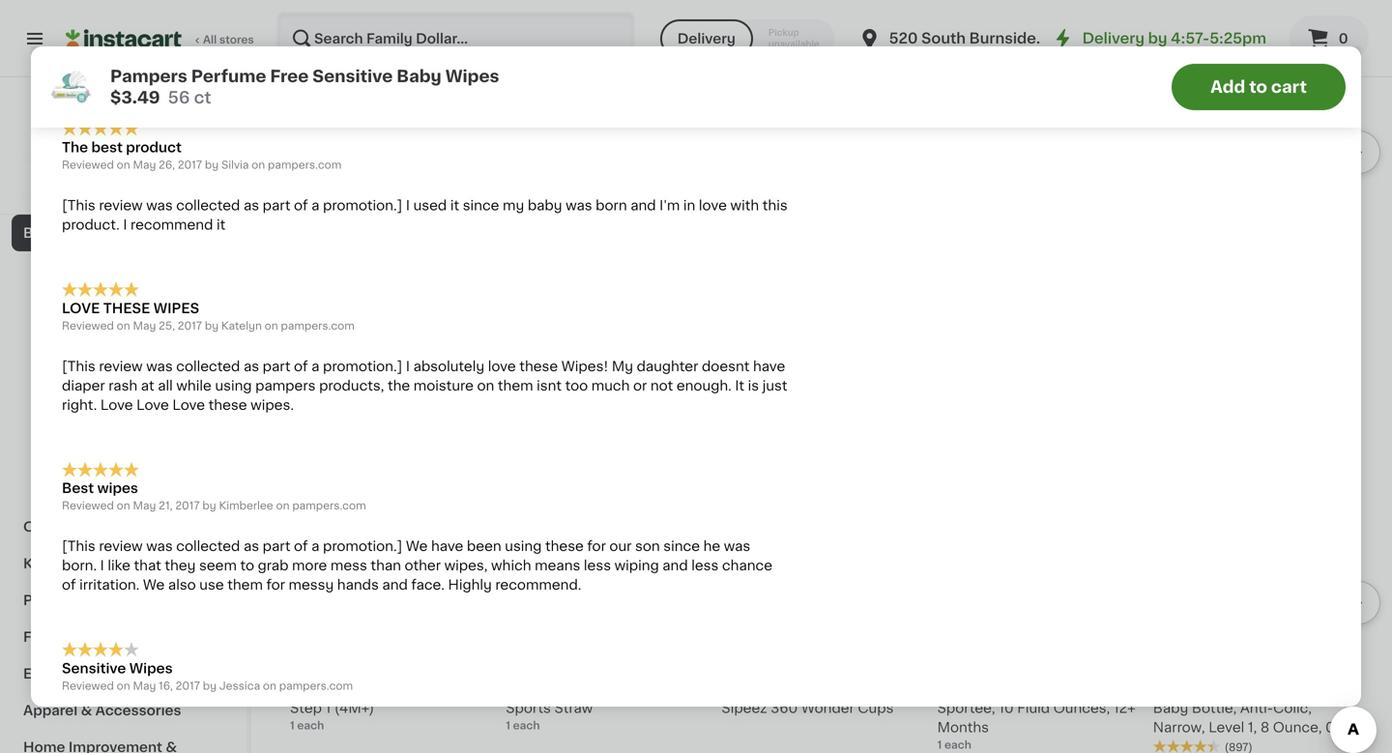 Task type: describe. For each thing, give the bounding box(es) containing it.
baby inside pampers perfume free sensitive baby wipes $3.49 56 ct
[[397, 68, 442, 85]]

2017 inside sensitive wipes reviewed on may 16, 2017 by jessica on pampers.com
[[176, 681, 200, 691]]

each inside tommee tippee bottle, sportee, 10 fluid ounces, 12+ months 1 each
[[945, 740, 972, 750]]

family dollar link
[[78, 101, 169, 161]]

part for recommend
[[263, 199, 291, 212]]

delivery for delivery
[[678, 32, 736, 45]]

ounce,
[[1273, 721, 1322, 734]]

1 vertical spatial supplies
[[81, 557, 141, 570]]

them inside [this review was collected as part of a promotion.] i absolutely love these wipes! my daughter doesnt have diaper rash at all while using pampers products, the moisture on them isnt too much or not enough. it is just right. love love love these wipes.
[[498, 379, 533, 392]]

cup,
[[330, 682, 362, 696]]

office & craft
[[23, 520, 121, 534]]

holiday
[[23, 153, 77, 166]]

instacart logo image
[[66, 27, 182, 50]]

pampers.com inside sensitive wipes reviewed on may 16, 2017 by jessica on pampers.com
[[279, 681, 353, 691]]

part for and
[[263, 38, 291, 51]]

step
[[290, 702, 322, 715]]

reviewed inside best wipes reviewed on may 21, 2017 by kimberlee on pampers.com
[[62, 501, 114, 511]]

moisture
[[414, 379, 474, 392]]

0 horizontal spatial it
[[217, 218, 226, 231]]

wiping
[[615, 559, 659, 573]]

nûby for nûby 10-ounce active sipeez 360 wonder cups
[[722, 682, 758, 696]]

since inside [this review was collected as part of a promotion.] we have been using these for our son since he was born.  i like that they seem to grab more mess than other wipes, which means less wiping and less chance of irritation.   we also use them for messy hands and face. highly recommend.
[[664, 540, 700, 553]]

wipes inside sensitive wipes reviewed on may 16, 2017 by jessica on pampers.com
[[129, 662, 173, 675]]

he
[[704, 540, 721, 553]]

1 inside nûby toddler sippy cup with sports straw 1 each
[[506, 720, 510, 731]]

flow
[[1286, 682, 1317, 696]]

[this for [this review was collected as part of a promotion.] i absolutely love these wipes! my daughter doesnt have diaper rash at all while using pampers products, the moisture on them isnt too much or not enough. it is just right. love love love these wipes.
[[62, 359, 96, 373]]

by inside sensitive wipes reviewed on may 16, 2017 by jessica on pampers.com
[[203, 681, 217, 691]]

may inside love these wipes reviewed on may 25, 2017 by katelyn on pampers.com
[[133, 320, 156, 331]]

these up the isnt
[[519, 359, 558, 373]]

fluid
[[1017, 702, 1050, 715]]

sippy
[[601, 682, 640, 696]]

active
[[832, 682, 875, 696]]

or
[[633, 379, 647, 392]]

10
[[999, 702, 1014, 715]]

520 south burnside avenue
[[889, 31, 1096, 45]]

product.
[[62, 218, 120, 231]]

ounce
[[783, 682, 829, 696]]

with inside [this review was collected as part of a promotion.] i used it since my baby was born and i'm  in love  with this product. i recommend it
[[730, 199, 759, 212]]

and right wiping
[[663, 559, 688, 573]]

baby inside 'more baby supplies' link
[[73, 483, 109, 497]]

520 south burnside avenue button
[[858, 12, 1096, 66]]

bottles
[[290, 393, 368, 414]]

right.
[[62, 398, 97, 412]]

(897)
[[1225, 742, 1253, 753]]

apparel
[[23, 704, 78, 717]]

straw
[[554, 702, 593, 715]]

2017 inside 'the best product reviewed on may 26, 2017 by silvia on pampers.com'
[[178, 159, 202, 170]]

diapers
[[35, 300, 88, 313]]

doesnt
[[702, 359, 750, 373]]

as for seem
[[244, 540, 259, 553]]

more
[[35, 483, 70, 497]]

collected for they
[[176, 540, 240, 553]]

pampers
[[255, 379, 316, 392]]

avenue
[[1040, 31, 1096, 45]]

activity link
[[12, 435, 235, 472]]

household link
[[12, 178, 235, 215]]

mess
[[331, 559, 367, 573]]

i inside [this review was collected as part of a promotion.] we have been using these for our son since he was born.  i like that they seem to grab more mess than other wipes, which means less wiping and less chance of irritation.   we also use them for messy hands and face. highly recommend.
[[100, 559, 104, 573]]

other inside [this review was collected as part of a promotion.] we have been using these for our son since he was born.  i like that they seem to grab more mess than other wipes, which means less wiping and less chance of irritation.   we also use them for messy hands and face. highly recommend.
[[405, 559, 441, 573]]

drinks
[[126, 373, 169, 387]]

was up chance
[[724, 540, 751, 553]]

and inside [this review was collected as part of a promotion.] i used it since my baby was born and i'm  in love  with this product. i recommend it
[[631, 199, 656, 212]]

wipes,
[[444, 559, 488, 573]]

add to cart button
[[1172, 64, 1346, 110]]

& for diapers & wipes
[[91, 300, 102, 313]]

than
[[371, 559, 401, 573]]

party & gift supplies
[[23, 594, 169, 607]]

delivery button
[[660, 19, 753, 58]]

review for using
[[99, 359, 143, 373]]

by inside delivery by 4:57-5:25pm link
[[1148, 31, 1168, 45]]

may inside 'the best product reviewed on may 26, 2017 by silvia on pampers.com'
[[133, 159, 156, 170]]

have inside [this review was collected as part of a promotion.] we have been using these for our son since he was born.  i like that they seem to grab more mess than other wipes, which means less wiping and less chance of irritation.   we also use them for messy hands and face. highly recommend.
[[431, 540, 463, 553]]

toys
[[74, 410, 106, 423]]

using inside [this review was collected as part of a promotion.] we have been using these for our son since he was born.  i like that they seem to grab more mess than other wipes, which means less wiping and less chance of irritation.   we also use them for messy hands and face. highly recommend.
[[505, 540, 542, 553]]

butter for 5
[[383, 207, 426, 220]]

of for products,
[[294, 359, 308, 373]]

wonder
[[801, 702, 855, 715]]

baby inside baby food & drinks link
[[35, 373, 70, 387]]

a for it
[[311, 199, 319, 212]]

21,
[[159, 501, 173, 511]]

south
[[922, 31, 966, 45]]

2 kidgets shea butter baby wipes
[[722, 181, 896, 240]]

these inside [this review was collected as part of a promotion.] we have been using these for our son since he was born.  i like that they seem to grab more mess than other wipes, which means less wiping and less chance of irritation.   we also use them for messy hands and face. highly recommend.
[[545, 540, 584, 553]]

$3.49
[[110, 89, 160, 106]]

bottle, inside tommee tippee bottle, sportee, 10 fluid ounces, 12+ months 1 each
[[1050, 682, 1095, 696]]

the inside [this review was collected as part of a promotion.] i absolutely love these wipes! my daughter doesnt have diaper rash at all while using pampers products, the moisture on them isnt too much or not enough. it is just right. love love love these wipes.
[[388, 379, 410, 392]]

each inside nûby toddler sippy cup with sports straw 1 each
[[513, 720, 540, 731]]

kidgets for 5
[[290, 207, 342, 220]]

have inside [this review was collected as part of a promotion.] i love these wipes! i have tried 3 other brands and these were the ones baby and i liked best.
[[542, 38, 575, 51]]

is
[[748, 379, 759, 392]]

collected for i
[[176, 199, 240, 212]]

brown's
[[1176, 682, 1230, 696]]

baby inside baby link
[[23, 226, 59, 240]]

0 inside 'dr. brown's natural flow baby bottle, anti-colic, narrow, level 1, 8 ounce, 0 m+'
[[1326, 721, 1335, 734]]

baby food & drinks link
[[12, 362, 235, 398]]

8 inside nûby cup, grip n' sip, 8 oz, step 1 (4m+) 1 each
[[442, 682, 451, 696]]

as for recommend
[[244, 199, 259, 212]]

wipes.
[[251, 398, 294, 412]]

to inside button
[[1249, 79, 1268, 95]]

sportee,
[[937, 702, 995, 715]]

reviewed inside love these wipes reviewed on may 25, 2017 by katelyn on pampers.com
[[62, 320, 114, 331]]

add
[[1211, 79, 1246, 95]]

8 inside 'dr. brown's natural flow baby bottle, anti-colic, narrow, level 1, 8 ounce, 0 m+'
[[1261, 721, 1270, 734]]

reviewed inside sensitive wipes reviewed on may 16, 2017 by jessica on pampers.com
[[62, 681, 114, 691]]

these right brands
[[745, 38, 783, 51]]

1 inside tommee tippee bottle, sportee, 10 fluid ounces, 12+ months 1 each
[[937, 740, 942, 750]]

accessories
[[95, 704, 181, 717]]

wipes!
[[487, 38, 532, 51]]

stores
[[219, 34, 254, 45]]

was for products,
[[146, 359, 173, 373]]

of for recommend
[[294, 199, 308, 212]]

sip,
[[413, 682, 438, 696]]

best
[[62, 482, 94, 495]]

like
[[108, 559, 130, 573]]

pampers
[[110, 68, 187, 85]]

them inside [this review was collected as part of a promotion.] we have been using these for our son since he was born.  i like that they seem to grab more mess than other wipes, which means less wiping and less chance of irritation.   we also use them for messy hands and face. highly recommend.
[[227, 578, 263, 592]]

$40,
[[550, 209, 575, 220]]

review for ones
[[99, 38, 143, 51]]

wipes
[[153, 301, 199, 315]]

0 vertical spatial we
[[406, 540, 428, 553]]

(4m+)
[[334, 702, 374, 715]]

0 horizontal spatial we
[[143, 578, 165, 592]]

face.
[[411, 578, 445, 592]]

3 inside [this review was collected as part of a promotion.] i love these wipes! i have tried 3 other brands and these were the ones baby and i liked best.
[[613, 38, 622, 51]]

1 right step
[[325, 702, 331, 715]]

formula
[[395, 393, 483, 414]]

diapers & wipes link
[[12, 288, 235, 325]]

wipes inside diapers & wipes link
[[105, 300, 148, 313]]

cup
[[643, 682, 671, 696]]

sensitive inside sensitive wipes reviewed on may 16, 2017 by jessica on pampers.com
[[62, 662, 126, 675]]

4:57-
[[1171, 31, 1210, 45]]

part for products,
[[263, 359, 291, 373]]

$8
[[605, 209, 619, 220]]

16,
[[159, 681, 173, 691]]

nûby for nûby cup, grip n' sip, 8 oz, step 1 (4m+) 1 each
[[290, 682, 327, 696]]

months
[[937, 721, 989, 734]]

holiday essentials
[[23, 153, 152, 166]]

love inside [this review was collected as part of a promotion.] i used it since my baby was born and i'm  in love  with this product. i recommend it
[[699, 199, 727, 212]]

a for to
[[311, 540, 319, 553]]

anti-
[[1240, 702, 1273, 715]]

as for products,
[[244, 359, 259, 373]]

sensitive inside pampers perfume free sensitive baby wipes $3.49 56 ct
[[313, 68, 393, 85]]

activity
[[35, 447, 87, 460]]

3 love from the left
[[172, 398, 205, 412]]

baby inside [this review was collected as part of a promotion.] i love these wipes! i have tried 3 other brands and these were the ones baby and i liked best.
[[161, 57, 196, 71]]

product
[[126, 141, 182, 154]]

sensitive wipes reviewed on may 16, 2017 by jessica on pampers.com
[[62, 662, 353, 691]]

2017 inside best wipes reviewed on may 21, 2017 by kimberlee on pampers.com
[[175, 501, 200, 511]]

1 horizontal spatial for
[[587, 540, 606, 553]]

i inside [this review was collected as part of a promotion.] i absolutely love these wipes! my daughter doesnt have diaper rash at all while using pampers products, the moisture on them isnt too much or not enough. it is just right. love love love these wipes.
[[406, 359, 410, 373]]

apparel & accessories link
[[12, 692, 235, 729]]

nûby toddler sippy cup with sports straw 1 each
[[506, 682, 704, 731]]

ones
[[124, 57, 158, 71]]

pampers perfume free sensitive baby wipes $3.49 56 ct
[[110, 68, 499, 106]]

colic,
[[1273, 702, 1312, 715]]

2 vertical spatial supplies
[[109, 594, 169, 607]]

service type group
[[660, 19, 835, 58]]

wipes for 2
[[722, 226, 764, 240]]

& inside baby food & drinks link
[[112, 373, 123, 387]]

add to cart
[[1211, 79, 1307, 95]]



Task type: locate. For each thing, give the bounding box(es) containing it.
household
[[23, 190, 99, 203]]

promotion.] for absolutely
[[323, 359, 403, 373]]

food
[[74, 373, 108, 387]]

0 vertical spatial using
[[215, 379, 252, 392]]

as down silvia
[[244, 199, 259, 212]]

and right brands
[[716, 38, 741, 51]]

0 vertical spatial bottle,
[[1050, 682, 1095, 696]]

shea for 2
[[777, 207, 811, 220]]

by inside love these wipes reviewed on may 25, 2017 by katelyn on pampers.com
[[205, 320, 219, 331]]

may inside sensitive wipes reviewed on may 16, 2017 by jessica on pampers.com
[[133, 681, 156, 691]]

may left 16,
[[133, 681, 156, 691]]

was inside [this review was collected as part of a promotion.] i absolutely love these wipes! my daughter doesnt have diaper rash at all while using pampers products, the moisture on them isnt too much or not enough. it is just right. love love love these wipes.
[[146, 359, 173, 373]]

family dollar
[[78, 144, 169, 158]]

them
[[498, 379, 533, 392], [227, 578, 263, 592]]

part inside [this review was collected as part of a promotion.] we have been using these for our son since he was born.  i like that they seem to grab more mess than other wipes, which means less wiping and less chance of irritation.   we also use them for messy hands and face. highly recommend.
[[263, 540, 291, 553]]

part left 5
[[263, 199, 291, 212]]

2 collected from the top
[[176, 199, 240, 212]]

0 horizontal spatial product group
[[290, 0, 490, 258]]

a inside [this review was collected as part of a promotion.] i used it since my baby was born and i'm  in love  with this product. i recommend it
[[311, 199, 319, 212]]

wipes right love
[[105, 300, 148, 313]]

wipes inside pampers perfume free sensitive baby wipes $3.49 56 ct
[[445, 68, 499, 85]]

review for that
[[99, 540, 143, 553]]

& inside office & craft link
[[71, 520, 82, 534]]

1 vertical spatial with
[[675, 682, 704, 696]]

baby inside 5 kidgets shea butter baby wipes
[[429, 207, 465, 220]]

and down the than
[[382, 578, 408, 592]]

1 less from the left
[[584, 559, 611, 573]]

1 horizontal spatial shea
[[777, 207, 811, 220]]

by left silvia
[[205, 159, 219, 170]]

[this review was collected as part of a promotion.] we have been using these for our son since he was born.  i like that they seem to grab more mess than other wipes, which means less wiping and less chance of irritation.   we also use them for messy hands and face. highly recommend.
[[62, 540, 773, 592]]

promotion.] up pampers perfume free sensitive baby wipes $3.49 56 ct
[[323, 38, 403, 51]]

4 collected from the top
[[176, 540, 240, 553]]

4 a from the top
[[311, 540, 319, 553]]

each
[[297, 720, 324, 731], [513, 720, 540, 731], [945, 740, 972, 750]]

pampers.com inside 'the best product reviewed on may 26, 2017 by silvia on pampers.com'
[[268, 159, 342, 170]]

it right used
[[450, 199, 459, 212]]

reviewed down best at the left of the page
[[62, 501, 114, 511]]

cups
[[858, 702, 894, 715]]

delivery by 4:57-5:25pm
[[1083, 31, 1267, 45]]

review up baby link
[[99, 199, 143, 212]]

& for party & gift supplies
[[64, 594, 76, 607]]

review for product.
[[99, 199, 143, 212]]

since left he
[[664, 540, 700, 553]]

1 vertical spatial 3
[[517, 181, 530, 202]]

review
[[99, 38, 143, 51], [99, 199, 143, 212], [99, 359, 143, 373], [99, 540, 143, 553]]

& inside diapers & wipes link
[[91, 300, 102, 313]]

of inside [this review was collected as part of a promotion.] i absolutely love these wipes! my daughter doesnt have diaper rash at all while using pampers products, the moisture on them isnt too much or not enough. it is just right. love love love these wipes.
[[294, 359, 308, 373]]

& inside party & gift supplies link
[[64, 594, 76, 607]]

0 vertical spatial since
[[463, 199, 499, 212]]

i'm
[[660, 199, 680, 212]]

2 horizontal spatial love
[[172, 398, 205, 412]]

0 horizontal spatial since
[[463, 199, 499, 212]]

0 horizontal spatial baby
[[161, 57, 196, 71]]

0 horizontal spatial each
[[297, 720, 324, 731]]

0 horizontal spatial them
[[227, 578, 263, 592]]

may down dollar
[[133, 159, 156, 170]]

0 vertical spatial 8
[[442, 682, 451, 696]]

2 love from the left
[[136, 398, 169, 412]]

2 a from the top
[[311, 199, 319, 212]]

wipes inside 2 kidgets shea butter baby wipes
[[722, 226, 764, 240]]

1 horizontal spatial bottle,
[[1192, 702, 1237, 715]]

item carousel region
[[290, 0, 1381, 361], [290, 438, 1381, 753]]

nûby up sipeez
[[722, 682, 758, 696]]

[this inside [this review was collected as part of a promotion.] we have been using these for our son since he was born.  i like that they seem to grab more mess than other wipes, which means less wiping and less chance of irritation.   we also use them for messy hands and face. highly recommend.
[[62, 540, 96, 553]]

0 vertical spatial item carousel region
[[290, 0, 1381, 361]]

3 nûby from the left
[[506, 682, 543, 696]]

each down step
[[297, 720, 324, 731]]

have inside [this review was collected as part of a promotion.] i absolutely love these wipes! my daughter doesnt have diaper rash at all while using pampers products, the moisture on them isnt too much or not enough. it is just right. love love love these wipes.
[[753, 359, 785, 373]]

1 vertical spatial since
[[664, 540, 700, 553]]

0 horizontal spatial to
[[240, 559, 254, 573]]

promotion.] for love
[[323, 38, 403, 51]]

0 horizontal spatial the
[[98, 57, 121, 71]]

item carousel region containing 5
[[290, 0, 1381, 361]]

1 a from the top
[[311, 38, 319, 51]]

1 horizontal spatial 0
[[1339, 32, 1348, 45]]

& right food
[[112, 373, 123, 387]]

1 vertical spatial love
[[699, 199, 727, 212]]

with inside nûby toddler sippy cup with sports straw 1 each
[[675, 682, 704, 696]]

0 horizontal spatial shea
[[346, 207, 380, 220]]

1 product group from the left
[[290, 0, 490, 258]]

was up recommend
[[146, 199, 173, 212]]

collected up recommend
[[176, 199, 240, 212]]

[this for [this review was collected as part of a promotion.] i love these wipes! i have tried 3 other brands and these were the ones baby and i liked best.
[[62, 38, 96, 51]]

nûby inside nûby cup, grip n' sip, 8 oz, step 1 (4m+) 1 each
[[290, 682, 327, 696]]

0 vertical spatial other
[[625, 38, 662, 51]]

wipes for 5
[[290, 226, 332, 240]]

kidgets down 2 in the top of the page
[[722, 207, 774, 220]]

it
[[735, 379, 745, 392]]

2 butter from the left
[[815, 207, 858, 220]]

was left born
[[566, 199, 592, 212]]

promotion.] up the products, at the left bottom
[[323, 359, 403, 373]]

and
[[716, 38, 741, 51], [199, 57, 225, 71], [631, 199, 656, 212], [663, 559, 688, 573], [382, 578, 408, 592]]

1 horizontal spatial baby
[[528, 199, 562, 212]]

for
[[587, 540, 606, 553], [266, 578, 285, 592]]

promotion.] inside [this review was collected as part of a promotion.] i absolutely love these wipes! my daughter doesnt have diaper rash at all while using pampers products, the moisture on them isnt too much or not enough. it is just right. love love love these wipes.
[[323, 359, 403, 373]]

part up 'pampers'
[[263, 359, 291, 373]]

1 vertical spatial have
[[753, 359, 785, 373]]

love inside [this review was collected as part of a promotion.] i love these wipes! i have tried 3 other brands and these were the ones baby and i liked best.
[[413, 38, 441, 51]]

3 promotion.] from the top
[[323, 359, 403, 373]]

wipes down 5
[[290, 226, 332, 240]]

0 vertical spatial for
[[587, 540, 606, 553]]

part inside [this review was collected as part of a promotion.] i used it since my baby was born and i'm  in love  with this product. i recommend it
[[263, 199, 291, 212]]

bottle, inside 'dr. brown's natural flow baby bottle, anti-colic, narrow, level 1, 8 ounce, 0 m+'
[[1192, 702, 1237, 715]]

them down seem
[[227, 578, 263, 592]]

all stores link
[[66, 12, 255, 66]]

diaper
[[62, 379, 105, 392]]

& down the products, at the left bottom
[[373, 393, 390, 414]]

4 reviewed from the top
[[62, 681, 114, 691]]

1 as from the top
[[244, 38, 259, 51]]

wipes down wipes!
[[445, 68, 499, 85]]

5:25pm
[[1210, 31, 1267, 45]]

1 may from the top
[[133, 159, 156, 170]]

2 item carousel region from the top
[[290, 438, 1381, 753]]

1 butter from the left
[[383, 207, 426, 220]]

electronics
[[23, 667, 102, 681]]

2017 right 26,
[[178, 159, 202, 170]]

each down sports
[[513, 720, 540, 731]]

2 promotion.] from the top
[[323, 199, 403, 212]]

seem
[[199, 559, 237, 573]]

level
[[1209, 721, 1245, 734]]

as up the grab
[[244, 540, 259, 553]]

1 vertical spatial using
[[505, 540, 542, 553]]

2 nûby from the left
[[722, 682, 758, 696]]

was for seem
[[146, 540, 173, 553]]

was inside [this review was collected as part of a promotion.] i love these wipes! i have tried 3 other brands and these were the ones baby and i liked best.
[[146, 38, 173, 51]]

0 horizontal spatial using
[[215, 379, 252, 392]]

all
[[203, 34, 217, 45]]

promotion.]
[[323, 38, 403, 51], [323, 199, 403, 212], [323, 359, 403, 373], [323, 540, 403, 553]]

1 horizontal spatial the
[[388, 379, 410, 392]]

baby up the 56
[[161, 57, 196, 71]]

[this inside [this review was collected as part of a promotion.] i love these wipes! i have tried 3 other brands and these were the ones baby and i liked best.
[[62, 38, 96, 51]]

2 review from the top
[[99, 199, 143, 212]]

as
[[244, 38, 259, 51], [244, 199, 259, 212], [244, 359, 259, 373], [244, 540, 259, 553]]

promotion.] inside [this review was collected as part of a promotion.] we have been using these for our son since he was born.  i like that they seem to grab more mess than other wipes, which means less wiping and less chance of irritation.   we also use them for messy hands and face. highly recommend.
[[323, 540, 403, 553]]

been
[[467, 540, 502, 553]]

0 vertical spatial the
[[98, 57, 121, 71]]

0 horizontal spatial 0
[[1326, 721, 1335, 734]]

kidgets
[[290, 207, 342, 220], [722, 207, 774, 220]]

0 vertical spatial sensitive
[[313, 68, 393, 85]]

have up just
[[753, 359, 785, 373]]

part inside [this review was collected as part of a promotion.] i absolutely love these wipes! my daughter doesnt have diaper rash at all while using pampers products, the moisture on them isnt too much or not enough. it is just right. love love love these wipes.
[[263, 359, 291, 373]]

1 horizontal spatial kidgets
[[722, 207, 774, 220]]

collected for pampers
[[176, 359, 240, 373]]

[this for [this review was collected as part of a promotion.] i used it since my baby was born and i'm  in love  with this product. i recommend it
[[62, 199, 96, 212]]

[this for [this review was collected as part of a promotion.] we have been using these for our son since he was born.  i like that they seem to grab more mess than other wipes, which means less wiping and less chance of irritation.   we also use them for messy hands and face. highly recommend.
[[62, 540, 96, 553]]

promotion.] up mess
[[323, 540, 403, 553]]

1 horizontal spatial with
[[730, 199, 759, 212]]

4 promotion.] from the top
[[323, 540, 403, 553]]

part up the grab
[[263, 540, 291, 553]]

3 collected from the top
[[176, 359, 240, 373]]

chance
[[722, 559, 773, 573]]

1 vertical spatial 0
[[1326, 721, 1335, 734]]

1 part from the top
[[263, 38, 291, 51]]

by inside best wipes reviewed on may 21, 2017 by kimberlee on pampers.com
[[202, 501, 216, 511]]

nûby for nûby toddler sippy cup with sports straw 1 each
[[506, 682, 543, 696]]

& for bottles & formula
[[373, 393, 390, 414]]

born.
[[62, 559, 97, 573]]

was
[[146, 38, 173, 51], [146, 199, 173, 212], [566, 199, 592, 212], [146, 359, 173, 373], [146, 540, 173, 553], [724, 540, 751, 553]]

lists link
[[12, 72, 235, 110]]

2 product group from the left
[[506, 0, 706, 332]]

supplies down irritation.
[[109, 594, 169, 607]]

1 vertical spatial it
[[217, 218, 226, 231]]

a for the
[[311, 359, 319, 373]]

item carousel region containing nûby cup, grip n' sip, 8 oz, step 1 (4m+)
[[290, 438, 1381, 753]]

was for and
[[146, 38, 173, 51]]

1 horizontal spatial using
[[505, 540, 542, 553]]

1 horizontal spatial to
[[1249, 79, 1268, 95]]

0 horizontal spatial less
[[584, 559, 611, 573]]

pampers.com up 5
[[268, 159, 342, 170]]

4 review from the top
[[99, 540, 143, 553]]

None search field
[[277, 12, 635, 66]]

1 nûby from the left
[[290, 682, 327, 696]]

wipes inside 5 kidgets shea butter baby wipes
[[290, 226, 332, 240]]

2 vertical spatial have
[[431, 540, 463, 553]]

on inside [this review was collected as part of a promotion.] i absolutely love these wipes! my daughter doesnt have diaper rash at all while using pampers products, the moisture on them isnt too much or not enough. it is just right. love love love these wipes.
[[477, 379, 494, 392]]

sensitive right "free"
[[313, 68, 393, 85]]

1 horizontal spatial 8
[[1261, 721, 1270, 734]]

using right the 'while'
[[215, 379, 252, 392]]

1 horizontal spatial butter
[[815, 207, 858, 220]]

1 vertical spatial them
[[227, 578, 263, 592]]

love right in
[[699, 199, 727, 212]]

butter
[[383, 207, 426, 220], [815, 207, 858, 220]]

part up 'best.' on the top left
[[263, 38, 291, 51]]

0 vertical spatial with
[[730, 199, 759, 212]]

1 horizontal spatial since
[[664, 540, 700, 553]]

pampers.com inside love these wipes reviewed on may 25, 2017 by katelyn on pampers.com
[[281, 320, 355, 331]]

baby food & drinks
[[35, 373, 169, 387]]

[this inside [this review was collected as part of a promotion.] i used it since my baby was born and i'm  in love  with this product. i recommend it
[[62, 199, 96, 212]]

12+
[[1114, 702, 1136, 715]]

3 [this from the top
[[62, 359, 96, 373]]

the inside [this review was collected as part of a promotion.] i love these wipes! i have tried 3 other brands and these were the ones baby and i liked best.
[[98, 57, 121, 71]]

review inside [this review was collected as part of a promotion.] i love these wipes! i have tried 3 other brands and these were the ones baby and i liked best.
[[99, 38, 143, 51]]

2 kidgets from the left
[[722, 207, 774, 220]]

1 horizontal spatial it
[[450, 199, 459, 212]]

2 [this from the top
[[62, 199, 96, 212]]

too
[[565, 379, 588, 392]]

to right add
[[1249, 79, 1268, 95]]

promotion.] for used
[[323, 199, 403, 212]]

1 vertical spatial baby
[[528, 199, 562, 212]]

3 may from the top
[[133, 501, 156, 511]]

1 horizontal spatial less
[[692, 559, 719, 573]]

baby right my
[[528, 199, 562, 212]]

reviewed down love
[[62, 320, 114, 331]]

part inside [this review was collected as part of a promotion.] i love these wipes! i have tried 3 other brands and these were the ones baby and i liked best.
[[263, 38, 291, 51]]

of for seem
[[294, 540, 308, 553]]

and left the i'm
[[631, 199, 656, 212]]

nûby 10-ounce active sipeez 360 wonder cups
[[722, 682, 894, 715]]

3 up spend
[[517, 181, 530, 202]]

2 vertical spatial love
[[488, 359, 516, 373]]

1 horizontal spatial each
[[513, 720, 540, 731]]

have left tried
[[542, 38, 575, 51]]

family dollar logo image
[[105, 101, 142, 137]]

best wipes reviewed on may 21, 2017 by kimberlee on pampers.com
[[62, 482, 366, 511]]

and down all
[[199, 57, 225, 71]]

love down the 'while'
[[172, 398, 205, 412]]

1 horizontal spatial them
[[498, 379, 533, 392]]

collected up seem
[[176, 540, 240, 553]]

2 reviewed from the top
[[62, 320, 114, 331]]

which
[[491, 559, 531, 573]]

butter inside 2 kidgets shea butter baby wipes
[[815, 207, 858, 220]]

part for seem
[[263, 540, 291, 553]]

kidgets inside 5 kidgets shea butter baby wipes
[[290, 207, 342, 220]]

review inside [this review was collected as part of a promotion.] i used it since my baby was born and i'm  in love  with this product. i recommend it
[[99, 199, 143, 212]]

2 less from the left
[[692, 559, 719, 573]]

using inside [this review was collected as part of a promotion.] i absolutely love these wipes! my daughter doesnt have diaper rash at all while using pampers products, the moisture on them isnt too much or not enough. it is just right. love love love these wipes.
[[215, 379, 252, 392]]

0 vertical spatial supplies
[[112, 483, 171, 497]]

pricing
[[94, 167, 133, 177]]

narrow,
[[1153, 721, 1205, 734]]

also
[[168, 578, 196, 592]]

kitchen supplies link
[[12, 545, 235, 582]]

3 as from the top
[[244, 359, 259, 373]]

the down 'instacart logo'
[[98, 57, 121, 71]]

view pricing policy link
[[66, 164, 181, 180]]

[this inside [this review was collected as part of a promotion.] i absolutely love these wipes! my daughter doesnt have diaper rash at all while using pampers products, the moisture on them isnt too much or not enough. it is just right. love love love these wipes.
[[62, 359, 96, 373]]

them left the isnt
[[498, 379, 533, 392]]

3 inside 3 spend $40, save $8
[[517, 181, 530, 202]]

baby toys
[[35, 410, 106, 423]]

of inside [this review was collected as part of a promotion.] i love these wipes! i have tried 3 other brands and these were the ones baby and i liked best.
[[294, 38, 308, 51]]

1 horizontal spatial product group
[[506, 0, 706, 332]]

other left brands
[[625, 38, 662, 51]]

free
[[270, 68, 309, 85]]

a for i
[[311, 38, 319, 51]]

& right the apparel
[[81, 704, 92, 717]]

1 vertical spatial for
[[266, 578, 285, 592]]

may left 21,
[[133, 501, 156, 511]]

2 as from the top
[[244, 199, 259, 212]]

pampers.com up step
[[279, 681, 353, 691]]

reviewed inside 'the best product reviewed on may 26, 2017 by silvia on pampers.com'
[[62, 159, 114, 170]]

these up the means at the bottom left
[[545, 540, 584, 553]]

reviewed down electronics
[[62, 681, 114, 691]]

& for office & craft
[[71, 520, 82, 534]]

used
[[413, 199, 447, 212]]

was up drinks
[[146, 359, 173, 373]]

was up that
[[146, 540, 173, 553]]

0 horizontal spatial 8
[[442, 682, 451, 696]]

baby inside 'dr. brown's natural flow baby bottle, anti-colic, narrow, level 1, 8 ounce, 0 m+'
[[1153, 702, 1189, 715]]

n'
[[398, 682, 410, 696]]

1 horizontal spatial delivery
[[1083, 31, 1145, 45]]

[this review was collected as part of a promotion.] i absolutely love these wipes! my daughter doesnt have diaper rash at all while using pampers products, the moisture on them isnt too much or not enough. it is just right. love love love these wipes.
[[62, 359, 788, 412]]

by left jessica at the left bottom of page
[[203, 681, 217, 691]]

1 vertical spatial item carousel region
[[290, 438, 1381, 753]]

apparel & accessories
[[23, 704, 181, 717]]

review inside [this review was collected as part of a promotion.] i absolutely love these wipes! my daughter doesnt have diaper rash at all while using pampers products, the moisture on them isnt too much or not enough. it is just right. love love love these wipes.
[[99, 359, 143, 373]]

love inside [this review was collected as part of a promotion.] i absolutely love these wipes! my daughter doesnt have diaper rash at all while using pampers products, the moisture on them isnt too much or not enough. it is just right. love love love these wipes.
[[488, 359, 516, 373]]

love
[[413, 38, 441, 51], [699, 199, 727, 212], [488, 359, 516, 373]]

as for and
[[244, 38, 259, 51]]

promotion.] inside [this review was collected as part of a promotion.] i love these wipes! i have tried 3 other brands and these were the ones baby and i liked best.
[[323, 38, 403, 51]]

this
[[763, 199, 788, 212]]

0 horizontal spatial delivery
[[678, 32, 736, 45]]

have up wipes, at bottom left
[[431, 540, 463, 553]]

each down months
[[945, 740, 972, 750]]

we down that
[[143, 578, 165, 592]]

tommee
[[937, 682, 997, 696]]

shea inside 5 kidgets shea butter baby wipes
[[346, 207, 380, 220]]

0 inside button
[[1339, 32, 1348, 45]]

by left katelyn
[[205, 320, 219, 331]]

2017 right 21,
[[175, 501, 200, 511]]

since left my
[[463, 199, 499, 212]]

baby link
[[12, 215, 235, 251]]

0 vertical spatial to
[[1249, 79, 1268, 95]]

1 vertical spatial sensitive
[[62, 662, 126, 675]]

promotion.] for have
[[323, 540, 403, 553]]

& left 'gift'
[[64, 594, 76, 607]]

reviewed down family
[[62, 159, 114, 170]]

baby inside 2 kidgets shea butter baby wipes
[[861, 207, 896, 220]]

1 vertical spatial we
[[143, 578, 165, 592]]

0 horizontal spatial 3
[[517, 181, 530, 202]]

1 reviewed from the top
[[62, 159, 114, 170]]

0 horizontal spatial for
[[266, 578, 285, 592]]

love right absolutely
[[488, 359, 516, 373]]

3 reviewed from the top
[[62, 501, 114, 511]]

m+
[[1153, 740, 1175, 753]]

delivery for delivery by 4:57-5:25pm
[[1083, 31, 1145, 45]]

1 vertical spatial other
[[405, 559, 441, 573]]

baby inside "baby toys" link
[[35, 410, 70, 423]]

0 horizontal spatial nûby
[[290, 682, 327, 696]]

grip
[[365, 682, 394, 696]]

my
[[503, 199, 524, 212]]

product group
[[290, 0, 490, 258], [506, 0, 706, 332]]

for left our
[[587, 540, 606, 553]]

on
[[117, 159, 130, 170], [252, 159, 265, 170], [117, 320, 130, 331], [265, 320, 278, 331], [477, 379, 494, 392], [117, 501, 130, 511], [276, 501, 290, 511], [117, 681, 130, 691], [263, 681, 276, 691]]

by left 4:57-
[[1148, 31, 1168, 45]]

i
[[406, 38, 410, 51], [535, 38, 539, 51], [228, 57, 232, 71], [406, 199, 410, 212], [123, 218, 127, 231], [406, 359, 410, 373], [100, 559, 104, 573]]

1 horizontal spatial love
[[488, 359, 516, 373]]

0
[[1339, 32, 1348, 45], [1326, 721, 1335, 734]]

as inside [this review was collected as part of a promotion.] i absolutely love these wipes! my daughter doesnt have diaper rash at all while using pampers products, the moisture on them isnt too much or not enough. it is just right. love love love these wipes.
[[244, 359, 259, 373]]

of for and
[[294, 38, 308, 51]]

nûby
[[290, 682, 327, 696], [722, 682, 758, 696], [506, 682, 543, 696]]

0 horizontal spatial love
[[100, 398, 133, 412]]

360
[[771, 702, 798, 715]]

for down the grab
[[266, 578, 285, 592]]

1 love from the left
[[100, 398, 133, 412]]

shea for 5
[[346, 207, 380, 220]]

collected inside [this review was collected as part of a promotion.] i used it since my baby was born and i'm  in love  with this product. i recommend it
[[176, 199, 240, 212]]

1 kidgets from the left
[[290, 207, 342, 220]]

by
[[1148, 31, 1168, 45], [205, 159, 219, 170], [205, 320, 219, 331], [202, 501, 216, 511], [203, 681, 217, 691]]

dollar
[[127, 144, 169, 158]]

hands
[[337, 578, 379, 592]]

born
[[596, 199, 627, 212]]

2 horizontal spatial nûby
[[722, 682, 758, 696]]

wipes
[[445, 68, 499, 85], [290, 226, 332, 240], [722, 226, 764, 240], [105, 300, 148, 313], [129, 662, 173, 675]]

1 vertical spatial 8
[[1261, 721, 1270, 734]]

recommend
[[131, 218, 213, 231]]

0 horizontal spatial love
[[413, 38, 441, 51]]

liked
[[235, 57, 267, 71]]

& for apparel & accessories
[[81, 704, 92, 717]]

these
[[103, 301, 150, 315]]

product group containing 5
[[290, 0, 490, 258]]

enough.
[[677, 379, 732, 392]]

shea inside 2 kidgets shea butter baby wipes
[[777, 207, 811, 220]]

nûby up step
[[290, 682, 327, 696]]

1 horizontal spatial have
[[542, 38, 575, 51]]

3 review from the top
[[99, 359, 143, 373]]

0 vertical spatial have
[[542, 38, 575, 51]]

2 shea from the left
[[777, 207, 811, 220]]

[this up product.
[[62, 199, 96, 212]]

as inside [this review was collected as part of a promotion.] we have been using these for our son since he was born.  i like that they seem to grab more mess than other wipes, which means less wiping and less chance of irritation.   we also use them for messy hands and face. highly recommend.
[[244, 540, 259, 553]]

each inside nûby cup, grip n' sip, 8 oz, step 1 (4m+) 1 each
[[297, 720, 324, 731]]

collected for baby
[[176, 38, 240, 51]]

& left craft
[[71, 520, 82, 534]]

wipes for pampers perfume free sensitive baby wipes
[[445, 68, 499, 85]]

love down rash
[[100, 398, 133, 412]]

our
[[610, 540, 632, 553]]

not
[[651, 379, 673, 392]]

0 horizontal spatial with
[[675, 682, 704, 696]]

less down he
[[692, 559, 719, 573]]

a inside [this review was collected as part of a promotion.] we have been using these for our son since he was born.  i like that they seem to grab more mess than other wipes, which means less wiping and less chance of irritation.   we also use them for messy hands and face. highly recommend.
[[311, 540, 319, 553]]

0 horizontal spatial other
[[405, 559, 441, 573]]

3 right tried
[[613, 38, 622, 51]]

with left this
[[730, 199, 759, 212]]

collected inside [this review was collected as part of a promotion.] i absolutely love these wipes! my daughter doesnt have diaper rash at all while using pampers products, the moisture on them isnt too much or not enough. it is just right. love love love these wipes.
[[176, 359, 240, 373]]

collected up the 'while'
[[176, 359, 240, 373]]

3 a from the top
[[311, 359, 319, 373]]

[this up were
[[62, 38, 96, 51]]

1 promotion.] from the top
[[323, 38, 403, 51]]

as inside [this review was collected as part of a promotion.] i used it since my baby was born and i'm  in love  with this product. i recommend it
[[244, 199, 259, 212]]

best.
[[271, 57, 305, 71]]

butter inside 5 kidgets shea butter baby wipes
[[383, 207, 426, 220]]

0 horizontal spatial sensitive
[[62, 662, 126, 675]]

0 vertical spatial 3
[[613, 38, 622, 51]]

a inside [this review was collected as part of a promotion.] i absolutely love these wipes! my daughter doesnt have diaper rash at all while using pampers products, the moisture on them isnt too much or not enough. it is just right. love love love these wipes.
[[311, 359, 319, 373]]

1 item carousel region from the top
[[290, 0, 1381, 361]]

review up rash
[[99, 359, 143, 373]]

delivery inside delivery by 4:57-5:25pm link
[[1083, 31, 1145, 45]]

1 horizontal spatial 3
[[613, 38, 622, 51]]

since inside [this review was collected as part of a promotion.] i used it since my baby was born and i'm  in love  with this product. i recommend it
[[463, 199, 499, 212]]

review inside [this review was collected as part of a promotion.] we have been using these for our son since he was born.  i like that they seem to grab more mess than other wipes, which means less wiping and less chance of irritation.   we also use them for messy hands and face. highly recommend.
[[99, 540, 143, 553]]

tippee
[[1000, 682, 1047, 696]]

by inside 'the best product reviewed on may 26, 2017 by silvia on pampers.com'
[[205, 159, 219, 170]]

view
[[66, 167, 92, 177]]

8
[[442, 682, 451, 696], [1261, 721, 1270, 734]]

was up ones
[[146, 38, 173, 51]]

2 may from the top
[[133, 320, 156, 331]]

1 shea from the left
[[346, 207, 380, 220]]

2 part from the top
[[263, 199, 291, 212]]

0 horizontal spatial kidgets
[[290, 207, 342, 220]]

collected inside [this review was collected as part of a promotion.] i love these wipes! i have tried 3 other brands and these were the ones baby and i liked best.
[[176, 38, 240, 51]]

4 may from the top
[[133, 681, 156, 691]]

0 horizontal spatial butter
[[383, 207, 426, 220]]

1 vertical spatial the
[[388, 379, 410, 392]]

1 vertical spatial bottle,
[[1192, 702, 1237, 715]]

1 horizontal spatial other
[[625, 38, 662, 51]]

wipes
[[97, 482, 138, 495]]

butter for 2
[[815, 207, 858, 220]]

other inside [this review was collected as part of a promotion.] i love these wipes! i have tried 3 other brands and these were the ones baby and i liked best.
[[625, 38, 662, 51]]

may left 25,
[[133, 320, 156, 331]]

1 down sports
[[506, 720, 510, 731]]

2 horizontal spatial love
[[699, 199, 727, 212]]

1 horizontal spatial nûby
[[506, 682, 543, 696]]

0 vertical spatial love
[[413, 38, 441, 51]]

these left wipes!
[[445, 38, 484, 51]]

of inside [this review was collected as part of a promotion.] i used it since my baby was born and i'm  in love  with this product. i recommend it
[[294, 199, 308, 212]]

0 vertical spatial them
[[498, 379, 533, 392]]

to inside [this review was collected as part of a promotion.] we have been using these for our son since he was born.  i like that they seem to grab more mess than other wipes, which means less wiping and less chance of irritation.   we also use them for messy hands and face. highly recommend.
[[240, 559, 254, 573]]

product group containing 3
[[506, 0, 706, 332]]

collected up perfume
[[176, 38, 240, 51]]

as inside [this review was collected as part of a promotion.] i love these wipes! i have tried 3 other brands and these were the ones baby and i liked best.
[[244, 38, 259, 51]]

0 horizontal spatial bottle,
[[1050, 682, 1095, 696]]

0 vertical spatial it
[[450, 199, 459, 212]]

[this up the kitchen supplies
[[62, 540, 96, 553]]

4 part from the top
[[263, 540, 291, 553]]

0 vertical spatial 0
[[1339, 32, 1348, 45]]

1 review from the top
[[99, 38, 143, 51]]

0 horizontal spatial have
[[431, 540, 463, 553]]

use
[[199, 578, 224, 592]]

the up 'bottles & formula'
[[388, 379, 410, 392]]

other up the face.
[[405, 559, 441, 573]]

3
[[613, 38, 622, 51], [517, 181, 530, 202]]

collected inside [this review was collected as part of a promotion.] we have been using these for our son since he was born.  i like that they seem to grab more mess than other wipes, which means less wiping and less chance of irritation.   we also use them for messy hands and face. highly recommend.
[[176, 540, 240, 553]]

1 [this from the top
[[62, 38, 96, 51]]

kidgets for 2
[[722, 207, 774, 220]]

1 horizontal spatial sensitive
[[313, 68, 393, 85]]

office
[[23, 520, 67, 534]]

was for recommend
[[146, 199, 173, 212]]

may inside best wipes reviewed on may 21, 2017 by kimberlee on pampers.com
[[133, 501, 156, 511]]

by left kimberlee
[[202, 501, 216, 511]]

1 down step
[[290, 720, 295, 731]]

4 [this from the top
[[62, 540, 96, 553]]

these down the 'while'
[[208, 398, 247, 412]]

1 vertical spatial to
[[240, 559, 254, 573]]

1 horizontal spatial love
[[136, 398, 169, 412]]

pampers.com up "more" at the bottom of the page
[[292, 501, 366, 511]]

4 as from the top
[[244, 540, 259, 553]]

& inside apparel & accessories link
[[81, 704, 92, 717]]

kimberlee
[[219, 501, 273, 511]]

pampers.com inside best wipes reviewed on may 21, 2017 by kimberlee on pampers.com
[[292, 501, 366, 511]]

son
[[635, 540, 660, 553]]

in
[[684, 199, 696, 212]]

520
[[889, 31, 918, 45]]

supplies up irritation.
[[81, 557, 141, 570]]

promotion.] inside [this review was collected as part of a promotion.] i used it since my baby was born and i'm  in love  with this product. i recommend it
[[323, 199, 403, 212]]

1 collected from the top
[[176, 38, 240, 51]]

0 vertical spatial baby
[[161, 57, 196, 71]]

3 part from the top
[[263, 359, 291, 373]]

holiday essentials link
[[12, 141, 235, 178]]

baby inside [this review was collected as part of a promotion.] i used it since my baby was born and i'm  in love  with this product. i recommend it
[[528, 199, 562, 212]]

love left wipes!
[[413, 38, 441, 51]]

isnt
[[537, 379, 562, 392]]

2 horizontal spatial have
[[753, 359, 785, 373]]

2 horizontal spatial each
[[945, 740, 972, 750]]

2017 inside love these wipes reviewed on may 25, 2017 by katelyn on pampers.com
[[178, 320, 202, 331]]

love these wipes reviewed on may 25, 2017 by katelyn on pampers.com
[[62, 301, 355, 331]]



Task type: vqa. For each thing, say whether or not it's contained in the screenshot.
the which
yes



